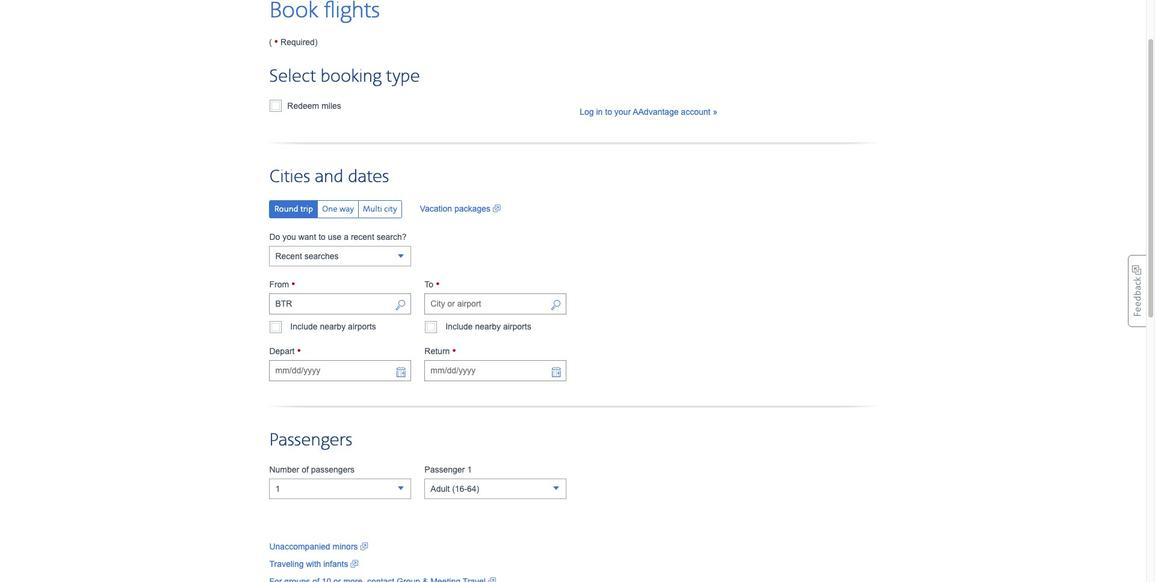 Task type: vqa. For each thing, say whether or not it's contained in the screenshot.
the 888-
no



Task type: locate. For each thing, give the bounding box(es) containing it.
1
[[467, 465, 472, 475]]

multi city
[[363, 205, 397, 214]]

To text field
[[425, 294, 567, 315]]

airports down to text box
[[503, 322, 532, 332]]

traveling
[[269, 560, 304, 569]]

select
[[269, 66, 316, 88]]

include up "depart"
[[290, 322, 318, 332]]

required image up 'depart' text field at the left
[[297, 345, 301, 357]]

1 airports from the left
[[348, 322, 376, 332]]

return
[[425, 347, 450, 356]]

1 horizontal spatial nearby
[[475, 322, 501, 332]]

required image
[[291, 279, 295, 291], [436, 279, 440, 291], [452, 345, 456, 357]]

required image for from
[[291, 279, 295, 291]]

include nearby airports down to text box
[[446, 322, 532, 332]]

tab list
[[269, 200, 402, 219]]

one
[[322, 205, 338, 214]]

search image for from
[[395, 299, 406, 313]]

2 airports from the left
[[503, 322, 532, 332]]

2 include nearby airports from the left
[[446, 322, 532, 332]]

(
[[269, 37, 274, 47]]

2 nearby from the left
[[475, 322, 501, 332]]

to left use
[[319, 233, 326, 242]]

0 horizontal spatial newpage image
[[351, 559, 359, 571]]

nearby down from "text field"
[[320, 322, 346, 332]]

to
[[425, 280, 436, 290]]

0 horizontal spatial required image
[[274, 36, 278, 48]]

newpage image
[[493, 203, 501, 215]]

From text field
[[269, 294, 412, 315]]

0 horizontal spatial search image
[[395, 299, 406, 313]]

depart
[[269, 347, 297, 356]]

include nearby airports down from "text field"
[[290, 322, 376, 332]]

0 horizontal spatial nearby
[[320, 322, 346, 332]]

log
[[580, 107, 594, 117]]

recent
[[351, 233, 374, 242]]

2 include from the left
[[446, 322, 473, 332]]

use
[[328, 233, 342, 242]]

from
[[269, 280, 291, 290]]

log in to your aadvantage account
[[580, 107, 711, 117]]

include up return
[[446, 322, 473, 332]]

to
[[605, 107, 612, 117], [319, 233, 326, 242]]

0 vertical spatial required image
[[274, 36, 278, 48]]

1 horizontal spatial required image
[[297, 345, 301, 357]]

newpage image for unaccompanied minors
[[360, 541, 368, 553]]

search image for to
[[551, 299, 561, 313]]

1 horizontal spatial include
[[446, 322, 473, 332]]

one way
[[322, 205, 354, 214]]

required image
[[274, 36, 278, 48], [297, 345, 301, 357]]

0 horizontal spatial include nearby airports
[[290, 322, 376, 332]]

1 vertical spatial required image
[[297, 345, 301, 357]]

search image
[[395, 299, 406, 313], [551, 299, 561, 313]]

1 vertical spatial newpage image
[[351, 559, 359, 571]]

1 nearby from the left
[[320, 322, 346, 332]]

include for to
[[446, 322, 473, 332]]

to right in
[[605, 107, 612, 117]]

1 horizontal spatial airports
[[503, 322, 532, 332]]

0 horizontal spatial required image
[[291, 279, 295, 291]]

you
[[283, 233, 296, 242]]

infants
[[323, 560, 348, 569]]

2 vertical spatial newpage image
[[488, 576, 496, 583]]

1 include from the left
[[290, 322, 318, 332]]

airports
[[348, 322, 376, 332], [503, 322, 532, 332]]

nearby down to text box
[[475, 322, 501, 332]]

1 horizontal spatial include nearby airports
[[446, 322, 532, 332]]

newpage image
[[360, 541, 368, 553], [351, 559, 359, 571], [488, 576, 496, 583]]

0 horizontal spatial to
[[319, 233, 326, 242]]

1 include nearby airports from the left
[[290, 322, 376, 332]]

nearby for from
[[320, 322, 346, 332]]

include nearby airports
[[290, 322, 376, 332], [446, 322, 532, 332]]

vacation packages
[[420, 204, 491, 214]]

include nearby airports for from
[[290, 322, 376, 332]]

multi city link
[[358, 200, 402, 219]]

required )
[[278, 37, 318, 47]]

2 search image from the left
[[551, 299, 561, 313]]

do
[[269, 233, 280, 242]]

minors
[[333, 542, 358, 552]]

Depart text field
[[269, 360, 412, 382]]

0 vertical spatial to
[[605, 107, 612, 117]]

number
[[269, 465, 299, 475]]

dates
[[348, 166, 389, 188]]

include for from
[[290, 322, 318, 332]]

1 horizontal spatial required image
[[436, 279, 440, 291]]

1 horizontal spatial search image
[[551, 299, 561, 313]]

0 vertical spatial newpage image
[[360, 541, 368, 553]]

0 horizontal spatial airports
[[348, 322, 376, 332]]

1 horizontal spatial newpage image
[[360, 541, 368, 553]]

round trip link
[[269, 200, 318, 219]]

airports down from "text field"
[[348, 322, 376, 332]]

0 horizontal spatial include
[[290, 322, 318, 332]]

2 horizontal spatial required image
[[452, 345, 456, 357]]

)
[[315, 37, 318, 47]]

include
[[290, 322, 318, 332], [446, 322, 473, 332]]

aadvantage
[[633, 107, 679, 117]]

nearby
[[320, 322, 346, 332], [475, 322, 501, 332]]

traveling with infants link
[[269, 559, 359, 571]]

with
[[306, 560, 321, 569]]

traveling with infants
[[269, 560, 351, 569]]

redeem
[[287, 101, 319, 111]]

required image left 'required'
[[274, 36, 278, 48]]

airports for from
[[348, 322, 376, 332]]

1 search image from the left
[[395, 299, 406, 313]]

miles
[[322, 101, 341, 111]]

required image for (
[[274, 36, 278, 48]]

unaccompanied minors link
[[269, 541, 368, 553]]



Task type: describe. For each thing, give the bounding box(es) containing it.
packages
[[455, 204, 491, 214]]

your
[[615, 107, 631, 117]]

do you want to use a recent search?
[[269, 233, 407, 242]]

account
[[681, 107, 711, 117]]

tab list containing round trip
[[269, 200, 402, 219]]

passenger
[[425, 465, 465, 475]]

a
[[344, 233, 349, 242]]

airports for to
[[503, 322, 532, 332]]

passenger 1
[[425, 465, 472, 475]]

way
[[340, 205, 354, 214]]

one way link
[[317, 200, 359, 219]]

required image for to
[[436, 279, 440, 291]]

number of passengers
[[269, 465, 355, 475]]

want
[[299, 233, 316, 242]]

Return text field
[[425, 360, 567, 382]]

trip
[[300, 205, 313, 214]]

required image for depart
[[297, 345, 301, 357]]

1 horizontal spatial to
[[605, 107, 612, 117]]

cities
[[269, 166, 310, 188]]

in
[[596, 107, 603, 117]]

include nearby airports for to
[[446, 322, 532, 332]]

round trip
[[274, 205, 313, 214]]

vacation packages link
[[420, 203, 501, 215]]

round
[[274, 205, 298, 214]]

booking
[[321, 66, 382, 88]]

unaccompanied minors
[[269, 542, 360, 552]]

select booking type
[[269, 66, 420, 88]]

unaccompanied
[[269, 542, 330, 552]]

passengers
[[269, 430, 353, 452]]

vacation
[[420, 204, 452, 214]]

city
[[384, 205, 397, 214]]

leave feedback, opens external site in new window image
[[1129, 255, 1147, 327]]

nearby for to
[[475, 322, 501, 332]]

redeem miles
[[285, 101, 341, 111]]

and
[[315, 166, 344, 188]]

2 horizontal spatial newpage image
[[488, 576, 496, 583]]

multi
[[363, 205, 382, 214]]

required
[[281, 37, 315, 47]]

round trip tab
[[269, 200, 318, 219]]

of
[[302, 465, 309, 475]]

1 vertical spatial to
[[319, 233, 326, 242]]

passengers
[[311, 465, 355, 475]]

search?
[[377, 233, 407, 242]]

cities and dates
[[269, 166, 389, 188]]

log in to your aadvantage account link
[[580, 107, 718, 117]]

newpage image for traveling with infants
[[351, 559, 359, 571]]

type
[[386, 66, 420, 88]]



